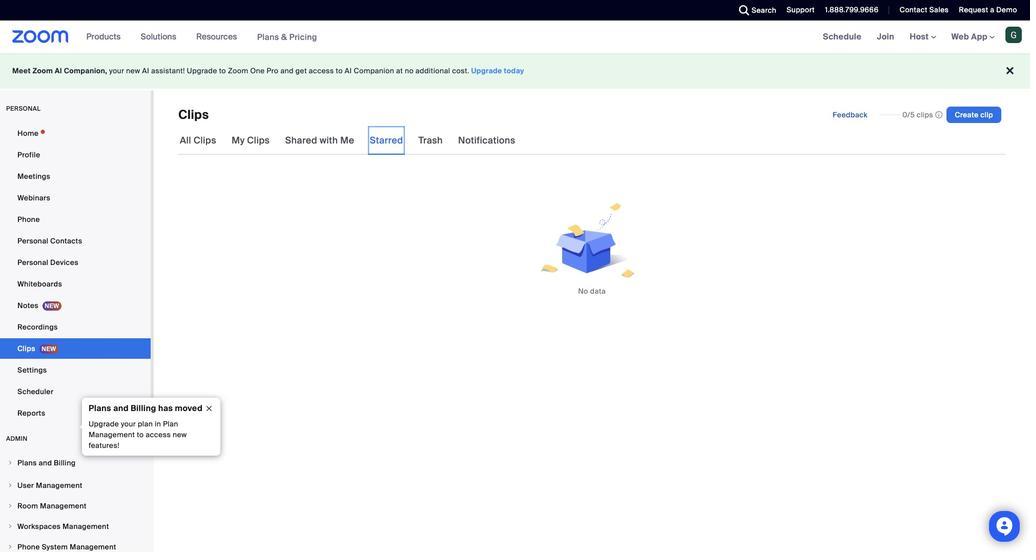 Task type: locate. For each thing, give the bounding box(es) containing it.
0 vertical spatial your
[[109, 66, 124, 75]]

personal up personal devices
[[17, 236, 48, 246]]

get
[[296, 66, 307, 75]]

pro
[[267, 66, 279, 75]]

one
[[250, 66, 265, 75]]

ai
[[55, 66, 62, 75], [142, 66, 149, 75], [345, 66, 352, 75]]

assistant!
[[151, 66, 185, 75]]

1 vertical spatial phone
[[17, 543, 40, 552]]

phone for phone
[[17, 215, 40, 224]]

your inside the meet zoom ai companion, footer
[[109, 66, 124, 75]]

right image left room
[[7, 503, 13, 509]]

zoom logo image
[[12, 30, 69, 43]]

1 right image from the top
[[7, 460, 13, 466]]

2 vertical spatial and
[[39, 459, 52, 468]]

new left assistant! at the left top
[[126, 66, 140, 75]]

starred tab
[[368, 126, 405, 155]]

phone down webinars
[[17, 215, 40, 224]]

to left the companion
[[336, 66, 343, 75]]

and inside the meet zoom ai companion, footer
[[281, 66, 294, 75]]

ai left companion,
[[55, 66, 62, 75]]

to
[[219, 66, 226, 75], [336, 66, 343, 75], [137, 430, 144, 440]]

personal up the "whiteboards" at the left
[[17, 258, 48, 267]]

notes
[[17, 301, 38, 310]]

meetings link
[[0, 166, 151, 187]]

0 horizontal spatial to
[[137, 430, 144, 440]]

clips up all clips tab
[[178, 107, 209, 123]]

management
[[89, 430, 135, 440], [36, 481, 82, 490], [40, 502, 87, 511], [63, 522, 109, 531], [70, 543, 116, 552]]

zoom right the meet
[[33, 66, 53, 75]]

1 vertical spatial right image
[[7, 483, 13, 489]]

phone system management menu item
[[0, 538, 151, 552]]

my clips
[[232, 134, 270, 147]]

to down resources dropdown button
[[219, 66, 226, 75]]

personal
[[17, 236, 48, 246], [17, 258, 48, 267]]

2 horizontal spatial and
[[281, 66, 294, 75]]

features!
[[89, 441, 120, 450]]

0 horizontal spatial new
[[126, 66, 140, 75]]

join
[[878, 31, 895, 42]]

upgrade right cost.
[[472, 66, 503, 75]]

solutions button
[[141, 21, 181, 53]]

schedule
[[824, 31, 862, 42]]

and inside menu item
[[39, 459, 52, 468]]

plans inside "tooltip"
[[89, 403, 111, 414]]

plans and billing has moved tooltip
[[80, 398, 221, 456]]

banner containing products
[[0, 21, 1031, 54]]

access inside the upgrade your plan in plan management to access new features!
[[146, 430, 171, 440]]

pricing
[[290, 32, 317, 42]]

billing up the user management "menu item"
[[54, 459, 76, 468]]

1 vertical spatial personal
[[17, 258, 48, 267]]

plans for plans & pricing
[[257, 32, 279, 42]]

reports link
[[0, 403, 151, 424]]

right image left "workspaces"
[[7, 524, 13, 530]]

0 horizontal spatial billing
[[54, 459, 76, 468]]

access right "get"
[[309, 66, 334, 75]]

right image left system
[[7, 544, 13, 550]]

0 vertical spatial right image
[[7, 460, 13, 466]]

0 vertical spatial new
[[126, 66, 140, 75]]

plan
[[138, 420, 153, 429]]

ai left assistant! at the left top
[[142, 66, 149, 75]]

1 zoom from the left
[[33, 66, 53, 75]]

billing for plans and billing has moved
[[131, 403, 156, 414]]

2 right image from the top
[[7, 483, 13, 489]]

right image down admin at the left of the page
[[7, 460, 13, 466]]

1 horizontal spatial billing
[[131, 403, 156, 414]]

phone inside menu item
[[17, 543, 40, 552]]

3 right image from the top
[[7, 544, 13, 550]]

user management menu item
[[0, 476, 151, 495]]

access
[[309, 66, 334, 75], [146, 430, 171, 440]]

2 horizontal spatial plans
[[257, 32, 279, 42]]

1 vertical spatial new
[[173, 430, 187, 440]]

1 vertical spatial billing
[[54, 459, 76, 468]]

1 vertical spatial plans
[[89, 403, 111, 414]]

plans left &
[[257, 32, 279, 42]]

demo
[[997, 5, 1018, 14]]

your right companion,
[[109, 66, 124, 75]]

0/5
[[903, 110, 916, 120]]

clips up settings
[[17, 344, 35, 353]]

plans and billing menu item
[[0, 453, 151, 475]]

phone inside personal menu menu
[[17, 215, 40, 224]]

meet zoom ai companion, footer
[[0, 53, 1031, 89]]

0 vertical spatial phone
[[17, 215, 40, 224]]

host button
[[910, 31, 937, 42]]

2 horizontal spatial to
[[336, 66, 343, 75]]

0 vertical spatial right image
[[7, 503, 13, 509]]

2 vertical spatial right image
[[7, 544, 13, 550]]

personal for personal contacts
[[17, 236, 48, 246]]

ai left the companion
[[345, 66, 352, 75]]

right image
[[7, 460, 13, 466], [7, 483, 13, 489]]

1 horizontal spatial zoom
[[228, 66, 248, 75]]

whiteboards
[[17, 280, 62, 289]]

home
[[17, 129, 39, 138]]

and left "get"
[[281, 66, 294, 75]]

0 horizontal spatial access
[[146, 430, 171, 440]]

my clips tab
[[230, 126, 272, 155]]

2 phone from the top
[[17, 543, 40, 552]]

room management
[[17, 502, 87, 511]]

2 ai from the left
[[142, 66, 149, 75]]

1 horizontal spatial new
[[173, 430, 187, 440]]

my
[[232, 134, 245, 147]]

access down in
[[146, 430, 171, 440]]

2 right image from the top
[[7, 524, 13, 530]]

web app button
[[952, 31, 996, 42]]

management inside the upgrade your plan in plan management to access new features!
[[89, 430, 135, 440]]

phone system management
[[17, 543, 116, 552]]

upgrade inside the upgrade your plan in plan management to access new features!
[[89, 420, 119, 429]]

has
[[158, 403, 173, 414]]

2 personal from the top
[[17, 258, 48, 267]]

upgrade
[[187, 66, 217, 75], [472, 66, 503, 75], [89, 420, 119, 429]]

personal inside "link"
[[17, 236, 48, 246]]

0 vertical spatial and
[[281, 66, 294, 75]]

management for room management
[[40, 502, 87, 511]]

system
[[42, 543, 68, 552]]

2 horizontal spatial upgrade
[[472, 66, 503, 75]]

whiteboards link
[[0, 274, 151, 294]]

right image inside the user management "menu item"
[[7, 483, 13, 489]]

upgrade down the product information navigation
[[187, 66, 217, 75]]

and for plans and billing
[[39, 459, 52, 468]]

1 vertical spatial access
[[146, 430, 171, 440]]

right image inside 'plans and billing' menu item
[[7, 460, 13, 466]]

profile
[[17, 150, 40, 160]]

1 horizontal spatial upgrade
[[187, 66, 217, 75]]

right image inside phone system management menu item
[[7, 544, 13, 550]]

user
[[17, 481, 34, 490]]

zoom left one on the top left
[[228, 66, 248, 75]]

search button
[[732, 0, 780, 21]]

cost.
[[453, 66, 470, 75]]

moved
[[175, 403, 203, 414]]

0 vertical spatial plans
[[257, 32, 279, 42]]

0 horizontal spatial ai
[[55, 66, 62, 75]]

0 horizontal spatial plans
[[17, 459, 37, 468]]

app
[[972, 31, 988, 42]]

and
[[281, 66, 294, 75], [113, 403, 129, 414], [39, 459, 52, 468]]

right image left user
[[7, 483, 13, 489]]

0 vertical spatial billing
[[131, 403, 156, 414]]

banner
[[0, 21, 1031, 54]]

tabs of clips tab list
[[178, 126, 517, 155]]

and inside "tooltip"
[[113, 403, 129, 414]]

with
[[320, 134, 338, 147]]

recordings link
[[0, 317, 151, 338]]

to down plan
[[137, 430, 144, 440]]

phone down "workspaces"
[[17, 543, 40, 552]]

products button
[[86, 21, 125, 53]]

plans up user
[[17, 459, 37, 468]]

billing inside "tooltip"
[[131, 403, 156, 414]]

zoom
[[33, 66, 53, 75], [228, 66, 248, 75]]

2 horizontal spatial ai
[[345, 66, 352, 75]]

admin menu menu
[[0, 453, 151, 552]]

plans inside menu item
[[17, 459, 37, 468]]

meet zoom ai companion, your new ai assistant! upgrade to zoom one pro and get access to ai companion at no additional cost. upgrade today
[[12, 66, 525, 75]]

3 ai from the left
[[345, 66, 352, 75]]

1 vertical spatial and
[[113, 403, 129, 414]]

plans inside the product information navigation
[[257, 32, 279, 42]]

clips right the my on the left top
[[247, 134, 270, 147]]

management up features!
[[89, 430, 135, 440]]

1 horizontal spatial ai
[[142, 66, 149, 75]]

and up the upgrade your plan in plan management to access new features!
[[113, 403, 129, 414]]

1 horizontal spatial plans
[[89, 403, 111, 414]]

workspaces management menu item
[[0, 517, 151, 537]]

new
[[126, 66, 140, 75], [173, 430, 187, 440]]

close image
[[201, 404, 217, 413]]

webinars
[[17, 193, 50, 203]]

management inside "menu item"
[[36, 481, 82, 490]]

notifications
[[459, 134, 516, 147]]

personal menu menu
[[0, 123, 151, 425]]

billing up plan
[[131, 403, 156, 414]]

1 vertical spatial your
[[121, 420, 136, 429]]

1 vertical spatial right image
[[7, 524, 13, 530]]

right image
[[7, 503, 13, 509], [7, 524, 13, 530], [7, 544, 13, 550]]

additional
[[416, 66, 451, 75]]

1 phone from the top
[[17, 215, 40, 224]]

0 horizontal spatial and
[[39, 459, 52, 468]]

plans & pricing link
[[257, 32, 317, 42], [257, 32, 317, 42]]

0 horizontal spatial upgrade
[[89, 420, 119, 429]]

management up workspaces management
[[40, 502, 87, 511]]

plans and billing has moved
[[89, 403, 203, 414]]

support
[[787, 5, 815, 14]]

and up user management
[[39, 459, 52, 468]]

0 vertical spatial personal
[[17, 236, 48, 246]]

plans
[[257, 32, 279, 42], [89, 403, 111, 414], [17, 459, 37, 468]]

right image inside room management menu item
[[7, 503, 13, 509]]

your left plan
[[121, 420, 136, 429]]

upgrade up features!
[[89, 420, 119, 429]]

and for plans and billing has moved
[[113, 403, 129, 414]]

billing inside menu item
[[54, 459, 76, 468]]

your inside the upgrade your plan in plan management to access new features!
[[121, 420, 136, 429]]

2 vertical spatial plans
[[17, 459, 37, 468]]

plans down scheduler link at the left bottom of page
[[89, 403, 111, 414]]

clips right all
[[194, 134, 216, 147]]

a
[[991, 5, 995, 14]]

0 vertical spatial access
[[309, 66, 334, 75]]

management inside menu item
[[63, 522, 109, 531]]

personal devices
[[17, 258, 78, 267]]

1.888.799.9666 button
[[818, 0, 882, 21], [826, 5, 879, 14]]

plans for plans and billing
[[17, 459, 37, 468]]

1 right image from the top
[[7, 503, 13, 509]]

new down 'plan'
[[173, 430, 187, 440]]

1 horizontal spatial and
[[113, 403, 129, 414]]

phone link
[[0, 209, 151, 230]]

0 horizontal spatial zoom
[[33, 66, 53, 75]]

1 personal from the top
[[17, 236, 48, 246]]

1.888.799.9666
[[826, 5, 879, 14]]

at
[[396, 66, 403, 75]]

management up phone system management menu item
[[63, 522, 109, 531]]

right image inside workspaces management menu item
[[7, 524, 13, 530]]

support link
[[780, 0, 818, 21], [787, 5, 815, 14]]

management up room management
[[36, 481, 82, 490]]

1 horizontal spatial access
[[309, 66, 334, 75]]

access inside the meet zoom ai companion, footer
[[309, 66, 334, 75]]



Task type: vqa. For each thing, say whether or not it's contained in the screenshot.
"Example:" on the left bottom of page
no



Task type: describe. For each thing, give the bounding box(es) containing it.
1 ai from the left
[[55, 66, 62, 75]]

web app
[[952, 31, 988, 42]]

no
[[405, 66, 414, 75]]

meet
[[12, 66, 31, 75]]

request
[[960, 5, 989, 14]]

upgrade today link
[[472, 66, 525, 75]]

trash
[[419, 134, 443, 147]]

0/5 clips
[[903, 110, 934, 120]]

0/5 clips application
[[881, 110, 943, 120]]

all
[[180, 134, 191, 147]]

join link
[[870, 21, 903, 53]]

companion
[[354, 66, 395, 75]]

profile link
[[0, 145, 151, 165]]

product information navigation
[[79, 21, 325, 54]]

settings
[[17, 366, 47, 375]]

plans and billing
[[17, 459, 76, 468]]

meetings
[[17, 172, 50, 181]]

no data
[[579, 287, 606, 296]]

solutions
[[141, 31, 176, 42]]

in
[[155, 420, 161, 429]]

web
[[952, 31, 970, 42]]

personal devices link
[[0, 252, 151, 273]]

host
[[910, 31, 932, 42]]

starred
[[370, 134, 403, 147]]

right image for phone system management
[[7, 544, 13, 550]]

clips link
[[0, 339, 151, 359]]

all clips tab
[[178, 126, 218, 155]]

resources button
[[196, 21, 242, 53]]

plans & pricing
[[257, 32, 317, 42]]

new inside the upgrade your plan in plan management to access new features!
[[173, 430, 187, 440]]

feedback
[[834, 110, 868, 120]]

right image for workspaces management
[[7, 524, 13, 530]]

contacts
[[50, 236, 82, 246]]

profile picture image
[[1006, 27, 1023, 43]]

workspaces management
[[17, 522, 109, 531]]

&
[[281, 32, 287, 42]]

to inside the upgrade your plan in plan management to access new features!
[[137, 430, 144, 440]]

shared with me tab
[[284, 126, 356, 155]]

no
[[579, 287, 589, 296]]

workspaces
[[17, 522, 61, 531]]

me
[[341, 134, 355, 147]]

today
[[504, 66, 525, 75]]

contact sales
[[900, 5, 950, 14]]

phone for phone system management
[[17, 543, 40, 552]]

create clip button
[[947, 107, 1002, 123]]

reports
[[17, 409, 45, 418]]

home link
[[0, 123, 151, 144]]

sales
[[930, 5, 950, 14]]

plans for plans and billing has moved
[[89, 403, 111, 414]]

clips inside all clips tab
[[194, 134, 216, 147]]

1 horizontal spatial to
[[219, 66, 226, 75]]

2 zoom from the left
[[228, 66, 248, 75]]

room management menu item
[[0, 497, 151, 516]]

clip
[[981, 110, 994, 120]]

management for user management
[[36, 481, 82, 490]]

personal contacts link
[[0, 231, 151, 251]]

clips inside clips link
[[17, 344, 35, 353]]

create clip
[[956, 110, 994, 120]]

personal
[[6, 105, 41, 113]]

resources
[[196, 31, 237, 42]]

right image for user
[[7, 483, 13, 489]]

upgrade your plan in plan management to access new features!
[[89, 420, 187, 450]]

devices
[[50, 258, 78, 267]]

search
[[752, 6, 777, 15]]

new inside the meet zoom ai companion, footer
[[126, 66, 140, 75]]

create
[[956, 110, 979, 120]]

recordings
[[17, 323, 58, 332]]

feedback button
[[825, 107, 877, 123]]

personal for personal devices
[[17, 258, 48, 267]]

schedule link
[[816, 21, 870, 53]]

shared with me
[[285, 134, 355, 147]]

clips
[[918, 110, 934, 120]]

management for workspaces management
[[63, 522, 109, 531]]

data
[[591, 287, 606, 296]]

all clips
[[180, 134, 216, 147]]

management down workspaces management menu item
[[70, 543, 116, 552]]

products
[[86, 31, 121, 42]]

admin
[[6, 435, 28, 443]]

right image for room management
[[7, 503, 13, 509]]

webinars link
[[0, 188, 151, 208]]

scheduler
[[17, 387, 54, 396]]

meetings navigation
[[816, 21, 1031, 54]]

user management
[[17, 481, 82, 490]]

companion,
[[64, 66, 107, 75]]

personal contacts
[[17, 236, 82, 246]]

scheduler link
[[0, 382, 151, 402]]

right image for plans
[[7, 460, 13, 466]]

plan
[[163, 420, 178, 429]]

trash tab
[[417, 126, 445, 155]]

clips inside my clips tab
[[247, 134, 270, 147]]

shared
[[285, 134, 318, 147]]

request a demo
[[960, 5, 1018, 14]]

settings link
[[0, 360, 151, 381]]

contact
[[900, 5, 928, 14]]

billing for plans and billing
[[54, 459, 76, 468]]



